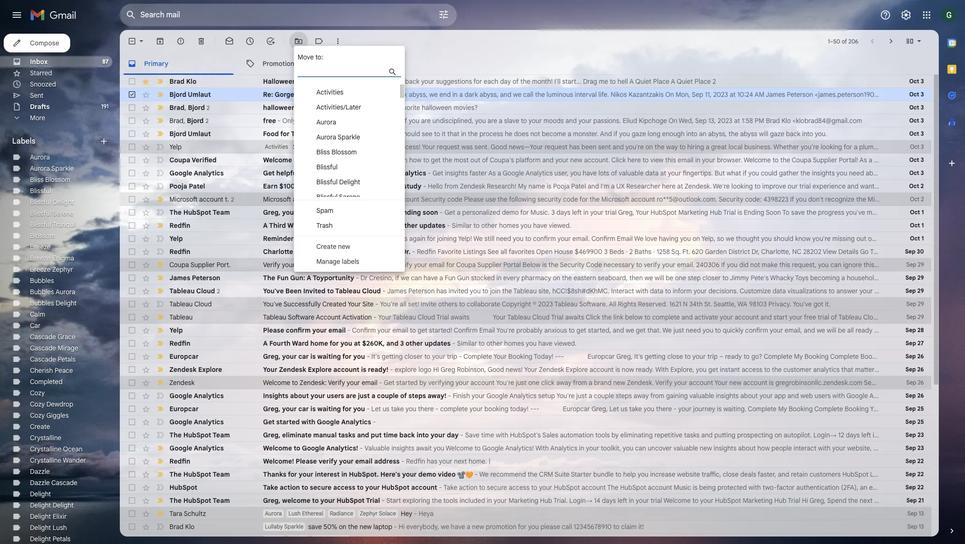 Task type: vqa. For each thing, say whether or not it's contained in the screenshot.


Task type: describe. For each thing, give the bounding box(es) containing it.
promotions
[[263, 59, 298, 68]]

row containing zendesk explore
[[120, 363, 966, 377]]

the right use
[[498, 195, 508, 204]]

2 halloween from the left
[[422, 103, 452, 112]]

a up "research!"
[[498, 169, 501, 177]]

2 horizontal spatial users
[[899, 169, 916, 177]]

bubbles for delight
[[30, 299, 54, 308]]

81 ͏ from the left
[[625, 458, 627, 466]]

0 vertical spatial call
[[523, 90, 534, 99]]

2 horizontal spatial left
[[862, 431, 872, 440]]

1 horizontal spatial complete
[[653, 313, 680, 322]]

music.
[[531, 208, 550, 217]]

insights up experience
[[812, 169, 835, 177]]

microsoft down pooja patel
[[170, 195, 198, 203]]

2 was from the left
[[462, 143, 473, 151]]

69 ͏ from the left
[[605, 458, 607, 466]]

sep for verify your email for coupa supplier portal - verify your email for coupa supplier portal below is the security code necessary to verify your email. 240306 if you did not make this request, you can ignore this email. coupa business spend
[[907, 261, 917, 268]]

0 horizontal spatial this
[[666, 156, 676, 164]]

account down researcher
[[631, 195, 656, 204]]

car for greg, your car is waiting for you - let us take you there - complete your booking today! --- ‌ ‌ ‌ ‌ ‌ ‌ ‌ ‌ ‌ ‌ ‌ ‌ ‌ europcar greg, let us take you there - your journey is waiting. complete my booking complete booking your rental
[[298, 405, 309, 414]]

your up across
[[926, 431, 939, 440]]

of up faster
[[482, 156, 488, 164]]

sent link
[[30, 91, 44, 100]]

sep for welcome to google analytics! - valuable insights await you welcome to google analytics! with analytics in your toolkit, you can uncover valuable new insights about how people interact with your website, your app, and across devices.
[[906, 445, 917, 452]]

days right music.
[[557, 208, 571, 217]]

1 vertical spatial one
[[529, 379, 540, 387]]

sep for tableau software account activation - your tableau cloud trial awaits ‌ ‌ ‌ ‌ ‌ ‌ ‌ ‌ ‌ ‌ ‌ ‌ ‌ your tableau cloud trial awaits click the link below to complete and activate your account and start your free trial of tableau cloud let's
[[907, 314, 917, 321]]

abyss
[[741, 130, 758, 138]]

setup
[[539, 392, 555, 400]]

in left every
[[497, 274, 502, 282]]

3 open from the left
[[891, 248, 907, 256]]

about down prospecting
[[739, 444, 756, 453]]

tableau down 'set!'
[[393, 313, 416, 322]]

📽️ image
[[458, 472, 465, 479]]

sep 26 for greg, your car is waiting for you - it's getting closer to your trip - complete your booking today! --- ‌ ‌ ‌ ‌ ‌ ‌ ‌ ‌ ‌ ‌ ‌ ‌ ‌ europcar greg, it's getting close to your trip – ready to go? complete my booking complete booking
[[906, 353, 924, 360]]

snooze image
[[245, 37, 255, 46]]

settings image
[[901, 9, 912, 21]]

business
[[917, 261, 943, 269]]

1 horizontal spatial into
[[687, 130, 698, 138]]

1 ͏ from the left
[[491, 458, 493, 466]]

at up ro**5@outlook.com.
[[678, 182, 683, 191]]

umlaut for food for thought - whoever fights monsters should see to it that in the process he does not become a monster. and if you gaze long enough into an abyss, the abyss will gaze back into you.
[[188, 130, 211, 138]]

soon
[[766, 208, 782, 217]]

greg, down microsoft account security code - microsoft account security code please use the following security code for the microsoft account ro**5@outlook.com. security code: 4398223 if you don't recognize the microsoft account ro**5@outlook
[[619, 208, 635, 217]]

2 horizontal spatial abyss,
[[709, 130, 727, 138]]

0 vertical spatial bliss blossom
[[317, 148, 357, 156]]

1 vertical spatial by
[[612, 431, 619, 440]]

25 for get started with google analytics - ‌ ‌ ‌ ‌ ‌ ‌ ‌ ‌ ‌ ‌ ‌ ‌ ‌ ‌ ‌ ‌ ‌ ‌ ‌ ‌ ‌ ‌ ‌ ‌ ‌ ‌ ‌ ‌ ‌ ‌ ‌ ‌ ‌ ‌ ‌ ‌ ‌ ‌ ‌ ‌ ‌ ‌ ‌ ‌ ‌ ‌ ‌ ‌ ‌ ‌ ‌ ‌ ‌ ‌ ‌ ‌ ‌ ‌ ‌ ‌ ‌ ‌ ‌ ‌ ‌ ‌ ‌ ‌ ‌ ‌ ‌ ‌ ‌ ‌ ‌ ‌ ‌ ‌ ‌ ‌ ‌ ‌ ‌ ‌ ‌ ‌ ‌ ‌ ‌ ‌ ‌ ‌ ‌ ‌ ‌ ‌ ‌ ‌ ‌ ‌ ‌
[[918, 419, 924, 426]]

1 horizontal spatial security
[[538, 195, 562, 204]]

welcome up insights
[[263, 379, 290, 387]]

oct for free - only the disciplined ones in life are free. if you are undisciplined, you are a slave to your moods and your passions. eliud kipchoge on wed, sep 13, 2023 at 1:58 pm brad klo <klobrad84@gmail.com
[[910, 117, 920, 124]]

create for create link
[[30, 423, 50, 431]]

1 action from the left
[[280, 484, 300, 492]]

toolkit,
[[601, 444, 621, 453]]

2 secure from the left
[[487, 484, 507, 492]]

a left personalized
[[457, 208, 461, 217]]

oct 3 for hey guys what are your favorite halloween movies?
[[910, 104, 924, 111]]

oct 2 for earn $100 ereward in a remote zendesk ux study - hello from zendesk research! my name is pooja patel and i'm a ux researcher here at zendesk. we're looking to improve our trial experience and want to hear from you! we're condu
[[910, 183, 924, 190]]

aurora sparkle link
[[30, 164, 74, 173]]

$100
[[280, 182, 295, 191]]

confirm down software
[[286, 326, 311, 335]]

cascade for cascade petals
[[30, 355, 56, 364]]

0 vertical spatial by
[[420, 379, 427, 387]]

1 vertical spatial closer
[[405, 353, 423, 361]]

1 vertical spatial see
[[864, 379, 876, 387]]

get up earn
[[263, 169, 275, 177]]

with down gregrobinsonllc.zendesk.com
[[833, 392, 845, 400]]

hub up so on the right top of page
[[710, 208, 722, 217]]

sep 22 for welcome! please verify your email address - redfin has your next home. | ͏ ͏ ͏ ͏ ͏ ͏ ͏ ͏ ͏ ͏ ͏ ͏ ͏ ͏ ͏ ͏ ͏ ͏ ͏ ͏ ͏ ͏ ͏ ͏ ͏ ͏ ͏ ͏ ͏ ͏ ͏ ͏ ͏ ͏ ͏ ͏ ͏ ͏ ͏ ͏ ͏ ͏ ͏ ͏ ͏ ͏ ͏ ͏ ͏ ͏ ͏ ͏ ͏ ͏ ͏ ͏ ͏ ͏ ͏ ͏ ͏ ͏ ͏ ͏ ͏ ͏ ͏ ͏ ͏ ͏ ͏ ͏ ͏ ͏ ͏ ͏ ͏ ͏ ͏ ͏ ͏ ͏ ͏ ͏ ͏ ͏
[[906, 458, 924, 465]]

customers
[[810, 471, 841, 479]]

0 vertical spatial james
[[766, 90, 786, 99]]

delight up delight lush link
[[30, 513, 51, 521]]

1 horizontal spatial thanks
[[387, 235, 408, 243]]

main content containing primary
[[120, 30, 966, 545]]

1 horizontal spatial our
[[933, 235, 943, 243]]

in right made at the top right
[[886, 208, 891, 217]]

car for greg, your car is waiting for you - it's getting closer to your trip - complete your booking today! --- ‌ ‌ ‌ ‌ ‌ ‌ ‌ ‌ ‌ ‌ ‌ ‌ ‌ europcar greg, it's getting close to your trip – ready to go? complete my booking complete booking
[[298, 353, 309, 361]]

2 horizontal spatial hi
[[802, 497, 808, 505]]

1 vertical spatial login→
[[570, 497, 593, 505]]

we right then
[[645, 274, 653, 282]]

email down success! your request was sent. good news—your request has been sent and you're on the way to hiring a great local business. whether you're looking for a plumber, dentist or magician, yelp ca
[[678, 156, 694, 164]]

1 vertical spatial what
[[727, 169, 742, 177]]

you up valuable
[[353, 405, 365, 414]]

2 horizontal spatial if
[[791, 195, 795, 204]]

devices.
[[938, 444, 962, 453]]

1 horizontal spatial hey
[[401, 510, 413, 518]]

advanced search options image
[[435, 5, 453, 24]]

2 vertical spatial if
[[395, 274, 399, 282]]

account left t.
[[199, 195, 223, 203]]

1 horizontal spatial started
[[396, 379, 418, 387]]

now
[[900, 392, 914, 400]]

blissful down bliss blossom link
[[30, 187, 51, 195]]

search mail image
[[123, 7, 140, 23]]

1 vertical spatial that
[[842, 366, 854, 374]]

64 ͏ from the left
[[597, 458, 598, 466]]

primary tab
[[120, 52, 237, 75]]

1 horizontal spatial all
[[501, 248, 508, 256]]

row containing pooja patel
[[120, 180, 966, 193]]

the hubspot team for greg, welcome to your hubspot trial - start exploring the tools included in your marketing hub trial. login→ 14 days left in your trial welcome to your hubspot marketing hub trial hi greg, spend the next 14 days discovering how to con
[[170, 497, 230, 505]]

yelp for oct 3
[[170, 143, 182, 151]]

your down social tab
[[421, 77, 435, 86]]

0 horizontal spatial into
[[417, 431, 429, 440]]

similar for a third ward home for you at $410k, and 5 other updates
[[452, 222, 472, 230]]

aurora inside main content
[[265, 510, 282, 517]]

you've down visualizations
[[793, 300, 812, 309]]

viewed. for a fourth ward home for you at $260k, and 3 other updates
[[554, 340, 577, 348]]

put
[[371, 431, 382, 440]]

dazzle for dazzle link
[[30, 468, 50, 476]]

you're down you.
[[801, 143, 820, 151]]

oct 3 for we come from a dark abyss, we end in a dark abyss, and we call the luminous interval life. nikos kazantzakis on mon, sep 11, 2023 at 10:24 am james peterson <james.peterson1902@gmail.com> wrote:
[[910, 91, 924, 98]]

60 ͏ from the left
[[590, 458, 592, 466]]

and up factor
[[778, 471, 790, 479]]

0 horizontal spatial all
[[400, 300, 407, 309]]

sep 26 for insights about your users are just a couple of steps away! - finish your google analytics setup you're just a couple steps away from gaining valuable insights about your app and web users with google analytics. now that you've create
[[906, 392, 924, 399]]

0 vertical spatial back
[[405, 77, 420, 86]]

2 horizontal spatial if
[[743, 169, 747, 177]]

42 ͏ from the left
[[560, 458, 561, 466]]

sep inside row
[[908, 537, 918, 544]]

1 horizontal spatial with
[[656, 366, 669, 374]]

household
[[847, 274, 878, 282]]

being
[[700, 484, 716, 492]]

crystalline for ocean
[[30, 445, 61, 454]]

stocked
[[471, 274, 495, 282]]

account down "increase"
[[648, 484, 672, 492]]

18 ͏ from the left
[[519, 458, 521, 466]]

then
[[630, 274, 643, 282]]

, for halloween movies
[[185, 103, 186, 112]]

with up eliminate
[[302, 418, 316, 427]]

0 vertical spatial spend
[[945, 261, 964, 269]]

days down layer
[[883, 497, 897, 505]]

1 horizontal spatial users
[[815, 392, 831, 400]]

similar for a fourth ward home for you at $260k, and 3 other updates
[[457, 340, 477, 348]]

1 steps from the left
[[409, 392, 426, 400]]

2 ux from the left
[[617, 182, 625, 191]]

oct for get helpful, actionable insights in google analytics - get insights faster as a google analytics user, you have lots of valuable data at your fingertips. but what if you could gather the insights you need about how users are interacting w
[[910, 170, 920, 177]]

1 down the marketing
[[922, 222, 924, 229]]

support image
[[880, 9, 892, 21]]

we down the home.
[[480, 471, 489, 479]]

let's
[[883, 313, 900, 322]]

72 ͏ from the left
[[610, 458, 612, 466]]

0 vertical spatial be
[[666, 274, 674, 282]]

we down below
[[626, 326, 635, 335]]

cozy giggles
[[30, 412, 69, 420]]

move
[[298, 53, 314, 61]]

breeze for breeze zephyr
[[30, 266, 51, 274]]

26 for your zendesk explore account is ready! - explore logo hi greg robinson, good news! your zendesk explore account is now ready. with explore, you get instant access to the customer analytics that matter—and the deeper understandin
[[918, 366, 924, 373]]

your down explore,
[[674, 379, 688, 387]]

bjord umlaut for re: gorge of the jungle
[[170, 90, 211, 99]]

google analytics for get started with google analytics
[[170, 418, 224, 427]]

row containing tara schultz
[[120, 508, 932, 521]]

sep 23 for across
[[906, 445, 924, 452]]

james peterson
[[170, 274, 220, 282]]

we up slave
[[513, 90, 522, 99]]

29 for tableau software account activation - your tableau cloud trial awaits ‌ ‌ ‌ ‌ ‌ ‌ ‌ ‌ ‌ ‌ ‌ ‌ ‌ your tableau cloud trial awaits click the link below to complete and activate your account and start your free trial of tableau cloud let's
[[918, 314, 924, 321]]

0 horizontal spatial should
[[400, 130, 420, 138]]

2 success! from the left
[[394, 143, 421, 151]]

claim
[[621, 523, 637, 532]]

1 open from the left
[[295, 248, 312, 256]]

26 for welcome to zendesk: verify your email - get started by verifying your account you're just one click away from a brand new zendesk. verify your account your new account is gregrobinsonllc.zendesk.com see you there, the zendesk team b
[[918, 379, 924, 386]]

dazzle for dazzle cascade
[[30, 479, 50, 488]]

lush inside main content
[[289, 510, 301, 517]]

1 horizontal spatial zendesk.
[[685, 182, 712, 191]]

34 ͏ from the left
[[546, 458, 548, 466]]

promotion
[[486, 523, 517, 532]]

the left way
[[655, 143, 665, 151]]

oct for food for thought - whoever fights monsters should see to it that in the process he does not become a monster. and if you gaze long enough into an abyss, the abyss will gaze back into you.
[[910, 130, 920, 137]]

been
[[582, 143, 597, 151]]

bliss blossom inside labels "navigation"
[[30, 176, 70, 184]]

2 take from the left
[[630, 405, 642, 414]]

europcar up the "your zendesk explore account is ready! - explore logo hi greg robinson, good news! your zendesk explore account is now ready. with explore, you get instant access to the customer analytics that matter—and the deeper understandin"
[[588, 353, 615, 361]]

you're down news!
[[496, 379, 515, 387]]

get left most
[[431, 156, 441, 164]]

34th
[[690, 300, 703, 309]]

2 awaits from the left
[[566, 313, 585, 322]]

0 vertical spatial good
[[491, 143, 507, 151]]

your down seattle,
[[720, 313, 734, 322]]

2 fun from the left
[[445, 274, 456, 282]]

1 vertical spatial email
[[480, 326, 495, 335]]

2 horizontal spatial into
[[803, 130, 814, 138]]

your down "again"
[[414, 261, 427, 269]]

3 ͏ from the left
[[494, 458, 496, 466]]

<klobrad84@gmail.com
[[793, 117, 863, 125]]

2 code from the left
[[448, 195, 463, 204]]

hi for lullaby sparkle save 50% on the new laptop - hi everybody, we have a new promotion for you please call 12345678910 to claim it!
[[399, 523, 405, 532]]

ro**5@outlook.com.
[[657, 195, 718, 204]]

2 it's from the left
[[635, 353, 643, 361]]

mon,
[[676, 90, 691, 99]]

sep for welcome! please verify your email address - redfin has your next home. | ͏ ͏ ͏ ͏ ͏ ͏ ͏ ͏ ͏ ͏ ͏ ͏ ͏ ͏ ͏ ͏ ͏ ͏ ͏ ͏ ͏ ͏ ͏ ͏ ͏ ͏ ͏ ͏ ͏ ͏ ͏ ͏ ͏ ͏ ͏ ͏ ͏ ͏ ͏ ͏ ͏ ͏ ͏ ͏ ͏ ͏ ͏ ͏ ͏ ͏ ͏ ͏ ͏ ͏ ͏ ͏ ͏ ͏ ͏ ͏ ͏ ͏ ͏ ͏ ͏ ͏ ͏ ͏ ͏ ͏ ͏ ͏ ͏ ͏ ͏ ͏ ͏ ͏ ͏ ͏ ͏ ͏ ͏ ͏ ͏ ͏
[[906, 458, 916, 465]]

joining
[[437, 235, 457, 243]]

0 vertical spatial close
[[668, 353, 683, 361]]

st.
[[705, 300, 713, 309]]

1 horizontal spatial click
[[612, 156, 626, 164]]

2 vertical spatial blossom
[[30, 232, 55, 240]]

delight petals link
[[30, 535, 71, 544]]

4 row from the top
[[120, 114, 932, 127]]

0 vertical spatial save
[[792, 208, 805, 217]]

code
[[586, 261, 602, 269]]

please down trash
[[297, 235, 319, 243]]

17 ͏ from the left
[[518, 458, 519, 466]]

1 tasks from the left
[[339, 431, 356, 440]]

<james.peterson1902@gmail.com>
[[815, 90, 918, 99]]

11 ͏ from the left
[[508, 458, 509, 466]]

house:
[[314, 248, 336, 256]]

sep 29 for tableau software account activation - your tableau cloud trial awaits ‌ ‌ ‌ ‌ ‌ ‌ ‌ ‌ ‌ ‌ ‌ ‌ ‌ your tableau cloud trial awaits click the link below to complete and activate your account and start your free trial of tableau cloud let's
[[907, 314, 924, 321]]

customize
[[740, 287, 771, 296]]

the left most
[[443, 156, 453, 164]]

blossom link
[[30, 232, 55, 240]]

1 getting from the left
[[382, 353, 403, 361]]

2 vertical spatial back
[[400, 431, 415, 440]]

start
[[387, 497, 401, 505]]

interacting
[[929, 169, 960, 177]]

1 620 from the left
[[338, 248, 350, 256]]

0 vertical spatial peterson
[[787, 90, 814, 99]]

you right tools,
[[954, 208, 964, 217]]

petals for cascade petals
[[58, 355, 76, 364]]

bubbles for aurora
[[30, 288, 54, 296]]

get right soon
[[445, 208, 455, 217]]

1 horizontal spatial away
[[634, 392, 649, 400]]

with right interact
[[819, 444, 831, 453]]

supplier left portal!
[[813, 156, 838, 164]]

radiance
[[330, 510, 354, 517]]

video
[[438, 471, 456, 479]]

0 vertical spatial what
[[355, 103, 370, 112]]

sep 13 for heya
[[908, 510, 924, 517]]

2 horizontal spatial all
[[848, 326, 854, 335]]

78 ͏ from the left
[[620, 458, 622, 466]]

questions.
[[875, 287, 906, 296]]

a up movies?
[[460, 90, 463, 99]]

0 vertical spatial not
[[531, 130, 540, 138]]

data up reserved.
[[650, 287, 664, 296]]

1 vertical spatial save
[[308, 523, 322, 532]]

elixir
[[53, 513, 67, 521]]

0 horizontal spatial abyss,
[[409, 90, 428, 99]]

sep 29 for you've been invited to tableau cloud - james peterson has invited you to join the tableau site, hcc!$8sh#dkhmc. interact with data to inform your decisions. customize data visualizations to answer your questions. share discoveries to
[[906, 288, 924, 295]]

0 horizontal spatial our
[[788, 182, 798, 191]]

1 we're from the left
[[713, 182, 730, 191]]

sep for greg, eliminate manual tasks and put time back into your day - save time with hubspot's sales automation tools by eliminating repetitive tasks and putting prospecting on autopilot. login→ 12 days left in your trial scale your marketin
[[906, 432, 917, 439]]

zephyr solace
[[360, 510, 396, 517]]

wander
[[63, 457, 86, 465]]

2 ͏ from the left
[[493, 458, 494, 466]]

1 horizontal spatial this
[[780, 261, 791, 269]]

yelp,
[[702, 235, 716, 243]]

reserved.
[[638, 300, 668, 309]]

1 let from the left
[[372, 405, 381, 414]]

cloud down invite
[[418, 313, 435, 322]]

2 tasks from the left
[[685, 431, 700, 440]]

31 ͏ from the left
[[541, 458, 543, 466]]

2 we're from the left
[[929, 182, 946, 191]]

2 horizontal spatial will
[[827, 326, 837, 335]]

48 ͏ from the left
[[570, 458, 571, 466]]

sep for welcome to zendesk: verify your email - get started by verifying your account you're just one click away from a brand new zendesk. verify your account your new account is gregrobinsonllc.zendesk.com see you there, the zendesk team b
[[907, 379, 917, 386]]

0 vertical spatial 2023
[[714, 90, 728, 99]]

step
[[688, 274, 701, 282]]

1 dark from the left
[[394, 90, 407, 99]]

charlotte,
[[762, 248, 791, 256]]

(2fa),
[[842, 484, 859, 492]]

fourth
[[269, 340, 291, 348]]

©
[[533, 300, 537, 309]]

more image
[[333, 37, 343, 46]]

0 vertical spatial on
[[666, 90, 674, 99]]

business.
[[745, 143, 772, 151]]

labels heading
[[12, 137, 99, 146]]

new left laptop
[[360, 523, 372, 532]]

interact
[[612, 287, 635, 296]]

1 vertical spatial good
[[488, 366, 504, 374]]

your down gaining
[[679, 405, 692, 414]]

cascade petals
[[30, 355, 76, 364]]

29 for the fun gun: a toyportunity - dr cresino, if we can have a fun gun stocked in every pharmacy on the eastern seaboard, then we will be one step closer to jimmy pete's whacky toys becoming a household name
[[918, 274, 924, 281]]

2 14 from the left
[[875, 497, 881, 505]]

2 vertical spatial that
[[915, 392, 927, 400]]

56 ͏ from the left
[[583, 458, 585, 466]]

1 patel from the left
[[189, 182, 205, 191]]

2 horizontal spatial email.
[[877, 261, 894, 269]]

promotions, 23 new messages, tab
[[238, 52, 356, 75]]

has for your
[[427, 458, 438, 466]]

moods
[[544, 117, 564, 125]]

1 vertical spatial blossom
[[45, 176, 70, 184]]

0 horizontal spatial will
[[655, 274, 664, 282]]

delight lush link
[[30, 524, 67, 532]]

local
[[729, 143, 743, 151]]

about down zendesk:
[[290, 392, 309, 400]]

29 for you've been invited to tableau cloud - james peterson has invited you to join the tableau site, hcc!$8sh#dkhmc. interact with data to inform your decisions. customize data visualizations to answer your questions. share discoveries to
[[918, 288, 924, 295]]

30 row from the top
[[120, 455, 932, 468]]

22 ͏ from the left
[[526, 458, 528, 466]]

you down eliud
[[620, 130, 630, 138]]

74 ͏ from the left
[[613, 458, 615, 466]]

1 horizontal spatial day
[[500, 77, 511, 86]]

lush inside labels "navigation"
[[53, 524, 67, 532]]

51 ͏ from the left
[[575, 458, 576, 466]]

team for greg, welcome to your hubspot trial - start exploring the tools included in your marketing hub trial. login→ 14 days left in your trial welcome to your hubspot marketing hub trial hi greg, spend the next 14 days discovering how to con
[[213, 497, 230, 505]]

your up it!
[[636, 497, 649, 505]]

coupa left the verified
[[170, 156, 190, 164]]

0 vertical spatial you've
[[847, 208, 866, 217]]

sep for take action to secure access to your hubspot account - take action to secure access to your hubspot account the hubspot account music is being protected with two-factor authentication (2fa), an extra layer of security to help kee
[[906, 484, 916, 491]]

71 ͏ from the left
[[608, 458, 610, 466]]

38 ͏ from the left
[[553, 458, 555, 466]]

has for been
[[570, 143, 580, 151]]

sep for your zendesk explore account is ready! - explore logo hi greg robinson, good news! your zendesk explore account is now ready. with explore, you get instant access to the customer analytics that matter—and the deeper understandin
[[906, 366, 916, 373]]

0 horizontal spatial james
[[170, 274, 190, 282]]

he
[[505, 130, 513, 138]]

tour
[[871, 248, 884, 256]]

sep 30
[[906, 248, 924, 255]]

3 for 31th row from the bottom
[[921, 130, 924, 137]]

necessary
[[604, 261, 635, 269]]

sep for greg, welcome to your hubspot trial - start exploring the tools included in your marketing hub trial. login→ 14 days left in your trial welcome to your hubspot marketing hub trial hi greg, spend the next 14 days discovering how to con
[[907, 497, 917, 504]]

1 horizontal spatial you've
[[929, 392, 948, 400]]

cascade grace link
[[30, 333, 75, 341]]

redfin for welcome! please verify your email address
[[170, 458, 190, 466]]

activities for activities
[[317, 88, 344, 96]]

just down news!
[[516, 379, 527, 387]]

1 sent. from the left
[[373, 143, 388, 151]]

greg, welcome to your hubspot trial - start exploring the tools included in your marketing hub trial. login→ 14 days left in your trial welcome to your hubspot marketing hub trial hi greg, spend the next 14 days discovering how to con
[[263, 497, 966, 505]]

2 steps from the left
[[616, 392, 632, 400]]

your left interest
[[299, 471, 313, 479]]

jungle
[[316, 90, 338, 99]]

greg, down fourth
[[263, 353, 281, 361]]

welcome!
[[263, 458, 294, 466]]

1 month! from the left
[[350, 77, 373, 86]]

more
[[30, 114, 45, 122]]

70 ͏ from the left
[[607, 458, 608, 466]]

your down 1258
[[663, 261, 676, 269]]

welcome to the coupa supplier portal
[[263, 156, 384, 164]]

your down 12
[[833, 444, 846, 453]]

oct for microsoft account security code - microsoft account security code please use the following security code for the microsoft account ro**5@outlook.com. security code: 4398223 if you don't recognize the microsoft account ro**5@outlook
[[911, 196, 920, 203]]

successfully
[[284, 300, 321, 309]]

Search mail text field
[[140, 10, 412, 20]]

1 trip from the left
[[447, 353, 458, 361]]

1 vertical spatial need
[[496, 235, 511, 243]]

homes for a fourth ward home for you at $260k, and 3 other updates
[[505, 340, 524, 348]]

microsoft account t. 2
[[170, 195, 234, 203]]

ending
[[399, 208, 421, 217]]

tableau up the created
[[335, 287, 361, 296]]

1 house from the left
[[555, 248, 573, 256]]

1 take from the left
[[391, 405, 404, 414]]

started,
[[588, 326, 612, 335]]

22 row from the top
[[120, 350, 932, 363]]

deeper
[[906, 366, 927, 374]]

discovering
[[898, 497, 933, 505]]

1 horizontal spatial name
[[880, 274, 897, 282]]

your down $410k,
[[347, 235, 361, 243]]

sep for insights about your users are just a couple of steps away! - finish your google analytics setup you're just a couple steps away from gaining valuable insights about your app and web users with google analytics. now that you've create
[[906, 392, 916, 399]]

labels navigation
[[0, 30, 120, 545]]

10:24
[[738, 90, 754, 99]]

archive image
[[155, 37, 165, 46]]

greg, down insights about your users are just a couple of steps away! - finish your google analytics setup you're just a couple steps away from gaining valuable insights about your app and web users with google analytics. now that you've create
[[592, 405, 608, 414]]

cozy for cozy link
[[30, 389, 45, 398]]

your down household
[[860, 287, 873, 296]]

29 row from the top
[[120, 442, 962, 455]]

ending
[[744, 208, 765, 217]]

44 ͏ from the left
[[563, 458, 565, 466]]

you up sep 13 row
[[528, 523, 539, 532]]

oct for earn $100 ereward in a remote zendesk ux study - hello from zendesk research! my name is pooja patel and i'm a ux researcher here at zendesk. we're looking to improve our trial experience and want to hear from you! we're condu
[[910, 183, 920, 190]]

tableau up tableau cloud
[[170, 287, 195, 295]]

2 explore from the left
[[308, 366, 332, 374]]

2 vertical spatial 2023
[[538, 300, 553, 309]]

user,
[[555, 169, 569, 177]]

4 ͏ from the left
[[496, 458, 498, 466]]

12 row from the top
[[120, 219, 932, 232]]

rights
[[618, 300, 637, 309]]

41 ͏ from the left
[[558, 458, 560, 466]]

dr
[[361, 274, 368, 282]]

software
[[288, 313, 315, 322]]

trial left ending
[[724, 208, 736, 217]]

66 ͏ from the left
[[600, 458, 602, 466]]

54 ͏ from the left
[[580, 458, 581, 466]]

oct 3 for send back your suggestions for each day of the month! i'll start... drag me to hell a quiet place a quiet place 2
[[910, 78, 924, 85]]

google analytics for get helpful, actionable insights in google analytics
[[170, 169, 224, 177]]

how right 21
[[934, 497, 947, 505]]

1 vertical spatial 2023
[[718, 117, 733, 125]]

2 vertical spatial if
[[722, 261, 726, 269]]

1 gaze from the left
[[632, 130, 646, 138]]

2 take from the left
[[444, 484, 458, 492]]

your right news!
[[524, 366, 538, 374]]

create
[[950, 392, 966, 400]]

don't
[[809, 195, 824, 204]]

account up 'ending'
[[396, 195, 420, 204]]

sep 29 for the fun gun: a toyportunity - dr cresino, if we can have a fun gun stocked in every pharmacy on the eastern seaboard, then we will be one step closer to jimmy pete's whacky toys becoming a household name
[[906, 274, 924, 281]]

interest
[[315, 471, 340, 479]]

oct 3 for whoever fights monsters should see to it that in the process he does not become a monster. and if you gaze long enough into an abyss, the abyss will gaze back into you.
[[910, 130, 924, 137]]

hub left trial.
[[540, 497, 553, 505]]

you up charlotte,
[[762, 235, 772, 243]]

0 vertical spatial need
[[849, 169, 865, 177]]

1 explore from the left
[[198, 366, 222, 374]]

email up gun:
[[297, 261, 313, 269]]

breeze enigma
[[30, 254, 74, 263]]

1 secure from the left
[[310, 484, 332, 492]]

account down robinson,
[[471, 379, 495, 387]]

blissful down actionable
[[317, 178, 338, 186]]

1 vertical spatial valuable
[[690, 392, 715, 400]]

6 ͏ from the left
[[499, 458, 501, 466]]

55 ͏ from the left
[[581, 458, 583, 466]]

3 for 28th row from the bottom of the main content containing primary
[[921, 170, 924, 177]]

serene inside labels "navigation"
[[53, 209, 74, 218]]

blissful tranquil link
[[30, 221, 76, 229]]

actionable
[[302, 169, 336, 177]]

0 horizontal spatial thanks
[[263, 471, 287, 479]]

valued
[[875, 156, 894, 164]]

30 ͏ from the left
[[539, 458, 541, 466]]

1 horizontal spatial out
[[857, 235, 867, 243]]

you!
[[915, 182, 928, 191]]

0 vertical spatial here
[[628, 156, 641, 164]]

3 the hubspot team from the top
[[170, 471, 230, 479]]

trial up don't
[[800, 182, 811, 191]]

hub up $410k,
[[362, 208, 375, 217]]

2 vertical spatial klo
[[185, 523, 195, 532]]

crystalline link
[[30, 434, 61, 443]]

$410k,
[[358, 222, 380, 230]]

the down whether
[[781, 156, 791, 164]]

a down 'send'
[[389, 90, 392, 99]]

ward for fourth
[[292, 340, 309, 348]]

1:58
[[742, 117, 753, 125]]

zendesk:
[[300, 379, 327, 387]]

2 horizontal spatial this
[[864, 261, 875, 269]]

2 22 from the top
[[918, 471, 924, 478]]

11 row from the top
[[120, 206, 966, 219]]

create link
[[30, 423, 50, 431]]

0 horizontal spatial security
[[421, 195, 446, 204]]

your down zendesk:
[[311, 392, 325, 400]]

cherish
[[30, 367, 53, 375]]

the hubspot team for greg, eliminate manual tasks and put time back into your day - save time with hubspot's sales automation tools by eliminating repetitive tasks and putting prospecting on autopilot. login→ 12 days left in your trial scale your marketin
[[170, 431, 230, 440]]

0 vertical spatial blissful delight
[[317, 178, 360, 186]]

83 ͏ from the left
[[628, 458, 630, 466]]

0 vertical spatial will
[[759, 130, 769, 138]]

toggle split pane mode image
[[906, 37, 915, 46]]

3 for 33th row from the bottom
[[921, 104, 924, 111]]

mark as read image
[[225, 37, 234, 46]]

your down account
[[312, 326, 327, 335]]

sparkle inside labels "navigation"
[[51, 164, 74, 173]]

sep 22 for take action to secure access to your hubspot account - take action to secure access to your hubspot account the hubspot account music is being protected with two-factor authentication (2fa), an extra layer of security to help kee
[[906, 484, 924, 491]]

and left put
[[357, 431, 369, 440]]

social tab
[[357, 52, 475, 75]]

0 vertical spatial free
[[263, 117, 276, 125]]

25 row from the top
[[120, 390, 966, 403]]

older image
[[887, 37, 896, 46]]

1 vertical spatial here
[[662, 182, 676, 191]]

0 vertical spatial bliss
[[317, 148, 330, 156]]

redfin for charlotte open house: 620 garden district dr.
[[170, 248, 190, 256]]

3 explore from the left
[[566, 366, 588, 374]]

blissful serene inside labels "navigation"
[[30, 209, 74, 218]]

0 horizontal spatial see
[[488, 248, 499, 256]]

58 ͏ from the left
[[586, 458, 588, 466]]

1 vertical spatial klo
[[782, 117, 791, 125]]

0 horizontal spatial click
[[586, 313, 601, 322]]



Task type: locate. For each thing, give the bounding box(es) containing it.
1 vertical spatial close
[[723, 471, 739, 479]]

started
[[396, 379, 418, 387], [276, 418, 300, 427]]

14 row from the top
[[120, 245, 966, 259]]

1 sep 25 from the top
[[906, 406, 924, 413]]

22 for welcome! please verify your email address - redfin has your next home. | ͏ ͏ ͏ ͏ ͏ ͏ ͏ ͏ ͏ ͏ ͏ ͏ ͏ ͏ ͏ ͏ ͏ ͏ ͏ ͏ ͏ ͏ ͏ ͏ ͏ ͏ ͏ ͏ ͏ ͏ ͏ ͏ ͏ ͏ ͏ ͏ ͏ ͏ ͏ ͏ ͏ ͏ ͏ ͏ ͏ ͏ ͏ ͏ ͏ ͏ ͏ ͏ ͏ ͏ ͏ ͏ ͏ ͏ ͏ ͏ ͏ ͏ ͏ ͏ ͏ ͏ ͏ ͏ ͏ ͏ ͏ ͏ ͏ ͏ ͏ ͏ ͏ ͏ ͏ ͏ ͏ ͏ ͏ ͏ ͏ ͏
[[918, 458, 924, 465]]

thought
[[291, 130, 318, 138]]

crystalline for wander
[[30, 457, 61, 465]]

cascade for cascade mirage
[[30, 344, 56, 353]]

47 ͏ from the left
[[568, 458, 570, 466]]

row
[[120, 75, 932, 88], [120, 88, 938, 101], [120, 101, 932, 114], [120, 114, 932, 127], [120, 127, 932, 140], [120, 140, 966, 154], [120, 154, 966, 167], [120, 167, 966, 180], [120, 180, 966, 193], [120, 193, 966, 206], [120, 206, 966, 219], [120, 219, 932, 232], [120, 232, 965, 245], [120, 245, 966, 259], [120, 259, 964, 272], [120, 272, 932, 285], [120, 285, 966, 298], [120, 298, 932, 311], [120, 311, 932, 324], [120, 324, 932, 337], [120, 337, 932, 350], [120, 350, 932, 363], [120, 363, 966, 377], [120, 377, 966, 390], [120, 390, 966, 403], [120, 403, 932, 416], [120, 416, 932, 429], [120, 429, 966, 442], [120, 442, 962, 455], [120, 455, 932, 468], [120, 468, 966, 481], [120, 481, 966, 495], [120, 495, 966, 508], [120, 508, 932, 521], [120, 521, 932, 534]]

0 horizontal spatial access
[[333, 484, 356, 492]]

verify down charlotte
[[263, 261, 280, 269]]

sep 26 for your zendesk explore account is ready! - explore logo hi greg robinson, good news! your zendesk explore account is now ready. with explore, you get instant access to the customer analytics that matter—and the deeper understandin
[[906, 366, 924, 373]]

2 horizontal spatial request
[[545, 143, 568, 151]]

oct 1 for like
[[911, 235, 924, 242]]

and down n
[[682, 313, 693, 322]]

hub
[[362, 208, 375, 217], [710, 208, 722, 217], [540, 497, 553, 505], [775, 497, 787, 505]]

1 vertical spatial peterson
[[192, 274, 220, 282]]

0 vertical spatial valuable
[[619, 169, 644, 177]]

by down logo
[[420, 379, 427, 387]]

1 horizontal spatial can
[[636, 444, 646, 453]]

1 horizontal spatial gaze
[[770, 130, 785, 138]]

great left local
[[712, 143, 727, 151]]

1 awaits from the left
[[451, 313, 470, 322]]

getting up explore
[[382, 353, 403, 361]]

and left 'putting'
[[702, 431, 713, 440]]

trial down microsoft account security code - microsoft account security code please use the following security code for the microsoft account ro**5@outlook.com. security code: 4398223 if you don't recognize the microsoft account ro**5@outlook
[[606, 208, 617, 217]]

zephyr inside labels "navigation"
[[52, 266, 73, 274]]

sep for greg, your car is waiting for you - let us take you there - complete your booking today! --- ‌ ‌ ‌ ‌ ‌ ‌ ‌ ‌ ‌ ‌ ‌ ‌ ‌ europcar greg, let us take you there - your journey is waiting. complete my booking complete booking your rental
[[906, 406, 916, 413]]

0 vertical spatial closer
[[703, 274, 721, 282]]

welcome down 'music'
[[664, 497, 691, 505]]

guys
[[340, 103, 354, 112]]

2 trip from the left
[[708, 353, 718, 361]]

0 vertical spatial sep 23
[[906, 432, 924, 439]]

secure
[[310, 484, 332, 492], [487, 484, 507, 492]]

view
[[823, 248, 837, 256]]

instant
[[720, 366, 740, 374]]

1 horizontal spatial james
[[387, 287, 407, 296]]

complete down '1621'
[[653, 313, 680, 322]]

0 horizontal spatial tools
[[444, 497, 458, 505]]

make
[[762, 261, 778, 269]]

each
[[484, 77, 499, 86]]

have down music.
[[533, 222, 548, 230]]

17 row from the top
[[120, 285, 966, 298]]

1 horizontal spatial next
[[860, 497, 873, 505]]

1 vertical spatial demo
[[419, 471, 436, 479]]

bjord umlaut for food for thought
[[170, 130, 211, 138]]

6 row from the top
[[120, 140, 966, 154]]

1 up sep 30
[[922, 235, 924, 242]]

activities/later
[[317, 103, 361, 111]]

3 for 6th row from the top
[[921, 143, 924, 150]]

0 vertical spatial an
[[700, 130, 707, 138]]

sep for greg, your car is waiting for you - it's getting closer to your trip - complete your booking today! --- ‌ ‌ ‌ ‌ ‌ ‌ ‌ ‌ ‌ ‌ ‌ ‌ ‌ europcar greg, it's getting close to your trip – ready to go? complete my booking complete booking
[[906, 353, 916, 360]]

1 · from the left
[[626, 248, 628, 256]]

1 horizontal spatial confirm
[[454, 326, 478, 335]]

18 row from the top
[[120, 298, 932, 311]]

32 ͏ from the left
[[543, 458, 545, 466]]

long
[[648, 130, 661, 138]]

sep 28
[[906, 327, 924, 334]]

9 ͏ from the left
[[504, 458, 506, 466]]

dentist
[[887, 143, 908, 151]]

1 vertical spatial viewed.
[[554, 340, 577, 348]]

2 there from the left
[[656, 405, 672, 414]]

row containing microsoft account t.
[[120, 193, 966, 206]]

2 inside microsoft account t. 2
[[231, 196, 234, 203]]

blissful down activities success! your request was sent.
[[317, 163, 338, 171]]

0 vertical spatial click
[[612, 156, 626, 164]]

coupa down activities success! your request was sent.
[[314, 156, 335, 164]]

link
[[614, 313, 624, 322]]

7 row from the top
[[120, 154, 966, 167]]

confirm right started!
[[454, 326, 478, 335]]

1 garden from the left
[[351, 248, 375, 256]]

was
[[360, 143, 372, 151], [462, 143, 473, 151]]

welcome to zendesk: verify your email - get started by verifying your account you're just one click away from a brand new zendesk. verify your account your new account is gregrobinsonllc.zendesk.com see you there, the zendesk team b
[[263, 379, 966, 387]]

2 vertical spatial can
[[636, 444, 646, 453]]

homes up favorites
[[499, 222, 519, 230]]

create up manage
[[317, 243, 337, 251]]

1 horizontal spatial be
[[838, 326, 846, 335]]

0 horizontal spatial as
[[489, 169, 496, 177]]

77 ͏ from the left
[[618, 458, 620, 466]]

None search field
[[120, 4, 457, 26]]

26 ͏ from the left
[[533, 458, 534, 466]]

on down long
[[646, 143, 653, 151]]

0 horizontal spatial getting
[[382, 353, 403, 361]]

grace
[[58, 333, 75, 341]]

1 vertical spatial with
[[536, 444, 549, 453]]

1 horizontal spatial left
[[618, 497, 628, 505]]

click
[[541, 379, 555, 387]]

delight lush
[[30, 524, 67, 532]]

oct for greg, your hubspot marketing hub trial is ending soon - get a personalized demo for music. 3 days left in your trial greg, your hubspot marketing hub trial is ending soon to save the progress you've made in the marketing tools, you 
[[911, 209, 921, 216]]

activities success! your request was sent.
[[265, 143, 388, 151]]

29 for you've successfully created your site - you're all set! invite others to collaborate copyright © 2023 tableau software. all rights reserved. 1621 n 34th st. seattle, wa 98103 privacy. you've got it.
[[918, 301, 924, 308]]

2 sep 22 from the top
[[906, 471, 924, 478]]

all left 'set!'
[[400, 300, 407, 309]]

we're down "interacting"
[[929, 182, 946, 191]]

2 patel from the left
[[572, 182, 586, 191]]

bliss blossom
[[317, 148, 357, 156], [30, 176, 70, 184]]

oct for re: gorge of the jungle - we come from a dark abyss, we end in a dark abyss, and we call the luminous interval life. nikos kazantzakis on mon, sep 11, 2023 at 10:24 am james peterson <james.peterson1902@gmail.com> wrote:
[[910, 91, 920, 98]]

row containing james peterson
[[120, 272, 932, 285]]

time
[[384, 431, 398, 440], [481, 431, 494, 440]]

0 vertical spatial brad , bjord 2
[[170, 103, 210, 112]]

you've for you've been invited to tableau cloud - james peterson has invited you to join the tableau site, hcc!$8sh#dkhmc. interact with data to inform your decisions. customize data visualizations to answer your questions. share discoveries to
[[263, 287, 284, 296]]

15 ͏ from the left
[[514, 458, 516, 466]]

22 for take action to secure access to your hubspot account - take action to secure access to your hubspot account the hubspot account music is being protected with two-factor authentication (2fa), an extra layer of security to help kee
[[918, 484, 924, 491]]

google analytics for welcome to google analytics!
[[170, 444, 224, 453]]

tara schultz
[[170, 510, 206, 518]]

tab list
[[939, 30, 966, 511], [120, 52, 939, 75]]

request,
[[792, 261, 817, 269]]

1 vertical spatial brad , bjord 2
[[170, 116, 209, 125]]

1 horizontal spatial security
[[560, 261, 585, 269]]

the right join
[[503, 287, 512, 296]]

cozy for cozy giggles
[[30, 412, 45, 420]]

sep for charlotte open house: 620 garden district dr. - redfin favorite listings see all favorites open house $469900 3 beds · 2 baths · 1258 sq. ft. 620 garden district dr, charlotte, nc 28202 view details go tour it open house sat, sep 30 1
[[906, 248, 916, 255]]

13 for lullaby sparkle save 50% on the new laptop - hi everybody, we have a new promotion for you please call 12345678910 to claim it!
[[919, 524, 924, 531]]

days
[[557, 208, 571, 217], [846, 431, 860, 440], [602, 497, 616, 505], [883, 497, 897, 505]]

None checkbox
[[127, 77, 137, 86], [127, 90, 137, 99], [127, 103, 137, 112], [127, 129, 137, 139], [127, 142, 137, 152], [127, 182, 137, 191], [127, 195, 137, 204], [127, 208, 137, 217], [127, 247, 137, 257], [127, 260, 137, 270], [127, 273, 137, 283], [127, 313, 137, 322], [127, 326, 137, 335], [127, 339, 137, 348], [127, 352, 137, 362], [127, 405, 137, 414], [127, 418, 137, 427], [127, 431, 137, 440], [127, 444, 137, 453], [127, 483, 137, 493], [127, 536, 137, 545], [127, 77, 137, 86], [127, 90, 137, 99], [127, 103, 137, 112], [127, 129, 137, 139], [127, 142, 137, 152], [127, 182, 137, 191], [127, 195, 137, 204], [127, 208, 137, 217], [127, 247, 137, 257], [127, 260, 137, 270], [127, 273, 137, 283], [127, 313, 137, 322], [127, 326, 137, 335], [127, 339, 137, 348], [127, 352, 137, 362], [127, 405, 137, 414], [127, 418, 137, 427], [127, 431, 137, 440], [127, 444, 137, 453], [127, 483, 137, 493], [127, 536, 137, 545]]

1 horizontal spatial as
[[860, 156, 868, 164]]

79 ͏ from the left
[[622, 458, 623, 466]]

place
[[654, 77, 670, 86], [695, 77, 711, 86]]

2 analytics! from the left
[[505, 444, 534, 453]]

new inside tab
[[311, 60, 322, 67]]

enough
[[663, 130, 685, 138]]

cozy for cozy dewdrop
[[30, 400, 45, 409]]

0 vertical spatial sep 13
[[908, 510, 924, 517]]

create up crystalline 'link'
[[30, 423, 50, 431]]

other up still
[[482, 222, 498, 230]]

0 horizontal spatial request
[[336, 143, 359, 151]]

0 vertical spatial all
[[501, 248, 508, 256]]

eastern
[[574, 274, 596, 282]]

8 ͏ from the left
[[503, 458, 504, 466]]

row containing coupa verified
[[120, 154, 966, 167]]

with left hubspot's
[[496, 431, 509, 440]]

new
[[311, 60, 322, 67], [571, 156, 583, 164], [338, 243, 350, 251], [614, 379, 626, 387], [730, 379, 742, 387], [700, 444, 712, 453], [360, 523, 372, 532], [472, 523, 484, 532]]

34 row from the top
[[120, 508, 932, 521]]

26 row from the top
[[120, 403, 932, 416]]

1 halloween from the left
[[263, 103, 296, 112]]

prospecting
[[738, 431, 773, 440]]

row containing zendesk
[[120, 377, 966, 390]]

of
[[842, 38, 848, 45], [513, 77, 519, 86], [296, 90, 303, 99], [482, 156, 488, 164], [611, 169, 618, 177], [831, 313, 838, 322], [400, 392, 407, 400], [903, 484, 909, 492]]

you right await
[[434, 444, 445, 453]]

Move-to menu open text field
[[298, 66, 419, 77]]

love
[[645, 235, 658, 243]]

analytics! down hubspot's
[[505, 444, 534, 453]]

weekly
[[945, 235, 965, 243]]

a
[[630, 77, 634, 86], [671, 77, 676, 86], [263, 222, 268, 230], [307, 274, 311, 282], [263, 340, 268, 348]]

14 ͏ from the left
[[513, 458, 514, 466]]

and up slave
[[500, 90, 512, 99]]

1 vertical spatial brad klo
[[170, 523, 195, 532]]

62 ͏ from the left
[[593, 458, 595, 466]]

your up the activation
[[348, 300, 361, 309]]

3 row from the top
[[120, 101, 932, 114]]

did
[[740, 261, 749, 269]]

13 for hey - heya
[[919, 510, 924, 517]]

supplier up "james peterson"
[[191, 261, 215, 269]]

you right trash
[[336, 222, 348, 230]]

1 vertical spatial bliss blossom
[[30, 176, 70, 184]]

1 horizontal spatial will
[[759, 130, 769, 138]]

your up finish
[[456, 379, 469, 387]]

25 for greg, your car is waiting for you - let us take you there - complete your booking today! --- ‌ ‌ ‌ ‌ ‌ ‌ ‌ ‌ ‌ ‌ ‌ ‌ ‌ europcar greg, let us take you there - your journey is waiting. complete my booking complete booking your rental
[[918, 406, 924, 413]]

i'm
[[601, 182, 610, 191]]

cozy
[[30, 389, 45, 398], [30, 400, 45, 409], [30, 412, 45, 420]]

0 horizontal spatial not
[[531, 130, 540, 138]]

0 horizontal spatial closer
[[405, 353, 423, 361]]

2023 right 11,
[[714, 90, 728, 99]]

28 row from the top
[[120, 429, 966, 442]]

23 inside tab
[[303, 60, 310, 67]]

1 vertical spatial can
[[411, 274, 422, 282]]

halloween down gorge
[[263, 103, 296, 112]]

3 breeze from the top
[[30, 266, 51, 274]]

13 row from the top
[[120, 232, 965, 245]]

sparkle inside lullaby sparkle save 50% on the new laptop - hi everybody, we have a new promotion for you please call 12345678910 to claim it!
[[284, 524, 304, 531]]

23 for welcome to google analytics! - valuable insights await you welcome to google analytics! with analytics in your toolkit, you can uncover valuable new insights about how people interact with your website, your app, and across devices.
[[918, 445, 924, 452]]

cozy down cozy link
[[30, 400, 45, 409]]

delete image
[[197, 37, 206, 46]]

you're right site
[[380, 300, 398, 309]]

google analytics for insights about your users are just a couple of steps away!
[[170, 392, 224, 400]]

marketing down recommend
[[509, 497, 539, 505]]

2 620 from the left
[[692, 248, 704, 256]]

0 horizontal spatial spend
[[828, 497, 847, 505]]

create inside labels "navigation"
[[30, 423, 50, 431]]

1 vertical spatial left
[[862, 431, 872, 440]]

quiet up mon,
[[677, 77, 693, 86]]

0 vertical spatial one
[[675, 274, 687, 282]]

- we recommend the crm suite starter bundle to help you increase website traffic, close deals faster, and retain customers hubspot logo hey greg, thank you for yo
[[473, 471, 966, 479]]

trial up started!
[[437, 313, 449, 322]]

1 request from the left
[[336, 143, 359, 151]]

move to:
[[298, 53, 323, 61]]

27
[[918, 340, 924, 347]]

2 car from the top
[[298, 405, 309, 414]]

oct 2 up the marketing
[[911, 196, 924, 203]]

None checkbox
[[127, 37, 137, 46], [127, 116, 137, 126], [127, 155, 137, 165], [127, 169, 137, 178], [127, 221, 137, 230], [127, 234, 137, 244], [127, 287, 137, 296], [127, 300, 137, 309], [127, 365, 137, 375], [127, 378, 137, 388], [127, 392, 137, 401], [127, 457, 137, 466], [127, 470, 137, 480], [127, 496, 137, 506], [127, 510, 137, 519], [127, 523, 137, 532], [127, 37, 137, 46], [127, 116, 137, 126], [127, 155, 137, 165], [127, 169, 137, 178], [127, 221, 137, 230], [127, 234, 137, 244], [127, 287, 137, 296], [127, 300, 137, 309], [127, 365, 137, 375], [127, 378, 137, 388], [127, 392, 137, 401], [127, 457, 137, 466], [127, 470, 137, 480], [127, 496, 137, 506], [127, 510, 137, 519], [127, 523, 137, 532]]

0 vertical spatial left
[[572, 208, 582, 217]]

1 22 from the top
[[918, 458, 924, 465]]

row containing hubspot
[[120, 481, 966, 495]]

3 for 32th row from the bottom
[[921, 117, 924, 124]]

2 open from the left
[[536, 248, 553, 256]]

sep 25 for get started with google analytics - ‌ ‌ ‌ ‌ ‌ ‌ ‌ ‌ ‌ ‌ ‌ ‌ ‌ ‌ ‌ ‌ ‌ ‌ ‌ ‌ ‌ ‌ ‌ ‌ ‌ ‌ ‌ ‌ ‌ ‌ ‌ ‌ ‌ ‌ ‌ ‌ ‌ ‌ ‌ ‌ ‌ ‌ ‌ ‌ ‌ ‌ ‌ ‌ ‌ ‌ ‌ ‌ ‌ ‌ ‌ ‌ ‌ ‌ ‌ ‌ ‌ ‌ ‌ ‌ ‌ ‌ ‌ ‌ ‌ ‌ ‌ ‌ ‌ ‌ ‌ ‌ ‌ ‌ ‌ ‌ ‌ ‌ ‌ ‌ ‌ ‌ ‌ ‌ ‌ ‌ ‌ ‌ ‌ ‌ ‌ ‌ ‌ ‌ ‌ ‌ ‌
[[906, 419, 924, 426]]

1 horizontal spatial quiet
[[677, 77, 693, 86]]

your down being
[[701, 497, 714, 505]]

greg, left eliminate
[[263, 431, 281, 440]]

free down got
[[804, 313, 817, 322]]

portal up every
[[504, 261, 521, 269]]

oct for reminder: please confirm your email - thanks again for joining yelp! we still need you to confirm your email. confirm email we love having you on yelp, so we thought you should know you're missing out on great features like our weekly
[[911, 235, 921, 242]]

the hubspot team for greg, your hubspot marketing hub trial is ending soon - get a personalized demo for music. 3 days left in your trial greg, your hubspot marketing hub trial is ending soon to save the progress you've made in the marketing tools, you 
[[170, 208, 230, 217]]

0 horizontal spatial if
[[403, 117, 407, 125]]

insights up address
[[392, 444, 415, 453]]

the left eastern
[[562, 274, 572, 282]]

lush down welcome
[[289, 510, 301, 517]]

access down go?
[[742, 366, 763, 374]]

🧡 image
[[465, 472, 473, 479]]

we down magician,
[[922, 156, 931, 164]]

0 vertical spatial bjord umlaut
[[170, 90, 211, 99]]

main content
[[120, 30, 966, 545]]

home for third
[[306, 222, 324, 230]]

delight up blissful serene "link"
[[53, 198, 74, 207]]

bubbles
[[30, 277, 54, 285], [30, 288, 54, 296], [30, 299, 54, 308]]

sep 29 for verify your email for coupa supplier portal - verify your email for coupa supplier portal below is the security code necessary to verify your email. 240306 if you did not make this request, you can ignore this email. coupa business spend
[[907, 261, 924, 268]]

27 ͏ from the left
[[534, 458, 536, 466]]

zendesk
[[364, 182, 391, 191], [460, 182, 485, 191], [170, 366, 197, 374], [279, 366, 306, 374], [539, 366, 564, 374], [170, 379, 195, 387], [922, 379, 947, 387]]

team for greg, your hubspot marketing hub trial is ending soon - get a personalized demo for music. 3 days left in your trial greg, your hubspot marketing hub trial is ending soon to save the progress you've made in the marketing tools, you 
[[213, 208, 230, 217]]

open
[[295, 248, 312, 256], [536, 248, 553, 256], [891, 248, 907, 256]]

1 vertical spatial sparkle
[[51, 164, 74, 173]]

0 vertical spatial great
[[712, 143, 727, 151]]

26 left "understandin"
[[918, 366, 924, 373]]

be down answer
[[838, 326, 846, 335]]

1 waiting from the top
[[318, 353, 341, 361]]

enigma
[[52, 254, 74, 263]]

add to tasks image
[[266, 37, 275, 46]]

2 brad , bjord 2 from the top
[[170, 116, 209, 125]]

0 horizontal spatial bliss blossom
[[30, 176, 70, 184]]

0 vertical spatial cozy
[[30, 389, 45, 398]]

sep 13 inside row
[[908, 537, 924, 544]]

0 vertical spatial login→
[[814, 431, 837, 440]]

home for fourth
[[310, 340, 328, 348]]

labels image
[[315, 37, 324, 46]]

main menu image
[[11, 9, 22, 21]]

cascade for cascade grace
[[30, 333, 56, 341]]

0 vertical spatial thanks
[[387, 235, 408, 243]]

go
[[861, 248, 869, 256]]

you're up view
[[813, 235, 831, 243]]

5
[[395, 222, 399, 230]]

1 vertical spatial lush
[[53, 524, 67, 532]]

month! up come
[[350, 77, 373, 86]]

account
[[316, 313, 341, 322]]

and left the start on the bottom right of page
[[761, 313, 772, 322]]

1 horizontal spatial dark
[[465, 90, 478, 99]]

about
[[866, 169, 884, 177], [290, 392, 309, 400], [741, 392, 758, 400], [739, 444, 756, 453]]

0 horizontal spatial patel
[[189, 182, 205, 191]]

you down favorite
[[409, 117, 420, 125]]

gmail image
[[30, 6, 81, 24]]

2 the hubspot team from the top
[[170, 431, 230, 440]]

2 vertical spatial sparkle
[[284, 524, 304, 531]]

report spam image
[[176, 37, 185, 46]]

19 row from the top
[[120, 311, 932, 324]]

if right 4398223
[[791, 195, 795, 204]]

29 for verify your email for coupa supplier portal - verify your email for coupa supplier portal below is the security code necessary to verify your email. 240306 if you did not make this request, you can ignore this email. coupa business spend
[[918, 261, 924, 268]]

getting
[[382, 353, 403, 361], [645, 353, 666, 361]]

2 horizontal spatial code
[[563, 195, 578, 204]]

have up invite
[[424, 274, 438, 282]]

sep for you've been invited to tableau cloud - james peterson has invited you to join the tableau site, hcc!$8sh#dkhmc. interact with data to inform your decisions. customize data visualizations to answer your questions. share discoveries to
[[906, 288, 916, 295]]

redfin for a third ward home for you at $410k, and 5 other updates
[[170, 222, 190, 230]]

1 vertical spatial back
[[786, 130, 801, 138]]

0 vertical spatial complete
[[653, 313, 680, 322]]

oct for halloween movies - hey guys what are your favorite halloween movies?
[[910, 104, 920, 111]]

9 row from the top
[[120, 180, 966, 193]]

success!
[[293, 143, 319, 151], [394, 143, 421, 151]]

spend right 'business' at the top of the page
[[945, 261, 964, 269]]

1 horizontal spatial peterson
[[409, 287, 435, 296]]

sat,
[[929, 248, 941, 256]]

1 take from the left
[[263, 484, 278, 492]]

day right each
[[500, 77, 511, 86]]

similar
[[452, 222, 472, 230], [457, 340, 477, 348]]

create for create new
[[317, 243, 337, 251]]

could
[[761, 169, 778, 177]]

sep for please confirm your email - confirm your email to get started! confirm email you're probably anxious to get started, and we get that. we just need you to quickly confirm your email, and we will be all ready to go! we look
[[906, 327, 917, 334]]

2 time from the left
[[481, 431, 494, 440]]

2 district from the left
[[729, 248, 750, 256]]

explore
[[198, 366, 222, 374], [308, 366, 332, 374], [566, 366, 588, 374]]

understandin
[[929, 366, 966, 374]]

86 ͏ from the left
[[633, 458, 635, 466]]

1 pooja from the left
[[170, 182, 187, 191]]

0 horizontal spatial free
[[263, 117, 276, 125]]

29 ͏ from the left
[[538, 458, 540, 466]]

repetitive
[[655, 431, 683, 440]]

1 horizontal spatial should
[[774, 235, 794, 243]]

2 let from the left
[[610, 405, 619, 414]]

that right now
[[915, 392, 927, 400]]

delight elixir
[[30, 513, 67, 521]]

21 row from the top
[[120, 337, 932, 350]]

bliss inside labels "navigation"
[[30, 176, 44, 184]]

create
[[317, 243, 337, 251], [30, 423, 50, 431]]

account up brand
[[590, 366, 614, 374]]

row containing coupa supplier port.
[[120, 259, 964, 272]]

1 vertical spatial 25
[[918, 419, 924, 426]]

insights down most
[[445, 169, 468, 177]]

you left "increase"
[[638, 471, 649, 479]]

day left save
[[447, 431, 459, 440]]

sep 13
[[908, 510, 924, 517], [908, 524, 924, 531], [908, 537, 924, 544]]

35 ͏ from the left
[[548, 458, 550, 466]]

0 horizontal spatial awaits
[[451, 313, 470, 322]]

good left news!
[[488, 366, 504, 374]]

4 team from the top
[[213, 497, 230, 505]]

code down 'user,'
[[563, 195, 578, 204]]

, down "primary" tab on the left top of page
[[185, 103, 186, 112]]

oct 3 for get insights faster as a google analytics user, you have lots of valuable data at your fingertips. but what if you could gather the insights you need about how users are interacting w
[[910, 170, 924, 177]]

13 inside row
[[919, 537, 924, 544]]

row containing tableau
[[120, 311, 932, 324]]

1 horizontal spatial looking
[[821, 143, 843, 151]]

you down music.
[[521, 222, 532, 230]]

80 ͏ from the left
[[623, 458, 625, 466]]

is
[[547, 182, 552, 191], [392, 208, 398, 217], [738, 208, 743, 217], [543, 261, 547, 269], [311, 353, 316, 361], [361, 366, 367, 374], [616, 366, 620, 374], [769, 379, 774, 387], [311, 405, 316, 414], [717, 405, 722, 414], [693, 484, 698, 492]]

24 row from the top
[[120, 377, 966, 390]]

go!
[[882, 326, 892, 335]]

verify right zendesk:
[[328, 379, 345, 387]]

2 vertical spatial sep 13
[[908, 537, 924, 544]]

should left the see
[[400, 130, 420, 138]]

let down insights about your users are just a couple of steps away! - finish your google analytics setup you're just a couple steps away from gaining valuable insights about your app and web users with google analytics. now that you've create
[[610, 405, 619, 414]]

aurora sparkle inside labels "navigation"
[[30, 164, 74, 173]]

dewdrop
[[47, 400, 73, 409]]

verify up gaining
[[656, 379, 673, 387]]

1 horizontal spatial what
[[727, 169, 742, 177]]

your down the start on the bottom right of page
[[770, 326, 783, 335]]

1 us from the left
[[383, 405, 390, 414]]

updates for a third ward home for you at $410k, and 5 other updates
[[420, 222, 446, 230]]

aurora down aurora link
[[30, 164, 50, 173]]

1 vertical spatial all
[[400, 300, 407, 309]]

sep 13 row
[[120, 534, 932, 545]]

how right learn
[[409, 156, 422, 164]]

thought
[[736, 235, 760, 243]]

sep for you've successfully created your site - you're all set! invite others to collaborate copyright © 2023 tableau software. all rights reserved. 1621 n 34th st. seattle, wa 98103 privacy. you've got it.
[[907, 301, 917, 308]]

10 ͏ from the left
[[506, 458, 508, 466]]

oct 1
[[911, 209, 924, 216], [911, 222, 924, 229], [911, 235, 924, 242]]

homes for a third ward home for you at $410k, and 5 other updates
[[499, 222, 519, 230]]

blissful delight link
[[30, 198, 74, 207]]

0 vertical spatial ready
[[856, 326, 873, 335]]

of right lots
[[611, 169, 618, 177]]

brad , bjord 2 for halloween movies
[[170, 103, 210, 112]]

1 horizontal spatial if
[[722, 261, 726, 269]]

sep for a fourth ward home for you at $260k, and 3 other updates - similar to other homes you have viewed. ‌ ‌ ‌ ‌ ‌ ‌ ‌ ‌ ‌ ‌ ‌ ‌ ‌ ‌ ‌ ‌ ‌ ‌ ‌ ‌ ‌ ‌ ‌ ‌ ‌ ‌ ‌ ‌ ‌ ‌ ‌ ‌ ‌ ‌ ‌ ‌ ‌ ‌ ‌ ‌ ‌ ‌ ‌ ‌ ‌ ‌ ‌ ‌ ‌ ‌ ‌ ‌ ‌ ‌ ‌ ‌ ‌ ‌ ‌ ‌ ‌ ‌ ‌ ‌ ‌ ‌ ‌ ‌ ‌ ‌ ‌ ‌ ‌ ‌ ‌ ‌ ‌ ‌ ‌ ‌ ‌
[[906, 340, 917, 347]]

activities inside activities success! your request was sent.
[[265, 143, 288, 150]]

gregrobinsonllc.zendesk.com
[[776, 379, 863, 387]]

0 vertical spatial looking
[[821, 143, 843, 151]]

2 cozy from the top
[[30, 400, 45, 409]]

umlaut for re: gorge of the jungle - we come from a dark abyss, we end in a dark abyss, and we call the luminous interval life. nikos kazantzakis on mon, sep 11, 2023 at 10:24 am james peterson <james.peterson1902@gmail.com> wrote:
[[188, 90, 211, 99]]

new down been
[[571, 156, 583, 164]]

how
[[409, 156, 422, 164], [885, 169, 898, 177], [758, 444, 770, 453], [934, 497, 947, 505]]

the up the pharmacy
[[549, 261, 559, 269]]

36 ͏ from the left
[[550, 458, 551, 466]]

come
[[355, 90, 372, 99]]

1 horizontal spatial we're
[[929, 182, 946, 191]]

help
[[624, 471, 636, 479], [944, 484, 957, 492]]

account
[[199, 195, 223, 203], [293, 195, 317, 204], [396, 195, 420, 204], [631, 195, 656, 204], [898, 195, 922, 204], [735, 313, 759, 322], [334, 366, 360, 374], [590, 366, 614, 374], [471, 379, 495, 387], [689, 379, 714, 387], [744, 379, 768, 387], [411, 484, 437, 492], [582, 484, 606, 492], [648, 484, 672, 492]]

1 vertical spatial next
[[860, 497, 873, 505]]

waiting for it's getting closer to your trip - complete your booking today! --- ‌ ‌ ‌ ‌ ‌ ‌ ‌ ‌ ‌ ‌ ‌ ‌ ‌ europcar greg, it's getting close to your trip – ready to go? complete my booking complete booking
[[318, 353, 341, 361]]

zendesk.
[[685, 182, 712, 191], [627, 379, 654, 387]]

3 for row containing coupa verified
[[921, 156, 924, 163]]

seaboard,
[[598, 274, 628, 282]]

have up today!
[[539, 340, 553, 348]]

5 row from the top
[[120, 127, 932, 140]]

7 ͏ from the left
[[501, 458, 503, 466]]

probably
[[517, 326, 543, 335]]

sep 29 for you've successfully created your site - you're all set! invite others to collaborate copyright © 2023 tableau software. all rights reserved. 1621 n 34th st. seattle, wa 98103 privacy. you've got it.
[[907, 301, 924, 308]]

1 horizontal spatial aurora sparkle
[[317, 133, 360, 141]]

sep 23 for trial
[[906, 432, 924, 439]]

2 inside tableau cloud 2
[[217, 288, 220, 295]]

portal
[[365, 156, 384, 164], [371, 261, 389, 269], [504, 261, 521, 269]]

2 umlaut from the top
[[188, 130, 211, 138]]

0 vertical spatial dazzle
[[30, 468, 50, 476]]

serene up "tranquil"
[[53, 209, 74, 218]]

0 vertical spatial homes
[[499, 222, 519, 230]]

sep 23 up across
[[906, 432, 924, 439]]

1 horizontal spatial bliss blossom
[[317, 148, 357, 156]]

move to image
[[294, 37, 303, 46]]

3 13 from the top
[[919, 537, 924, 544]]

1621
[[670, 300, 682, 309]]

viewed. up the greg, your car is waiting for you - it's getting closer to your trip - complete your booking today! --- ‌ ‌ ‌ ‌ ‌ ‌ ‌ ‌ ‌ ‌ ‌ ‌ ‌ europcar greg, it's getting close to your trip – ready to go? complete my booking complete booking
[[554, 340, 577, 348]]

33 ͏ from the left
[[545, 458, 546, 466]]

halloween watching movie month!
[[263, 77, 373, 86]]

0 horizontal spatial dark
[[394, 90, 407, 99]]

3 for 34th row from the bottom
[[921, 91, 924, 98]]

zephyr inside main content
[[360, 510, 378, 517]]

account down explore,
[[689, 379, 714, 387]]

we left love
[[635, 235, 644, 243]]

team
[[949, 379, 964, 387]]

supplier up dr
[[345, 261, 370, 269]]

0 horizontal spatial time
[[384, 431, 398, 440]]

1 vertical spatial has
[[437, 287, 447, 296]]

0 horizontal spatial code
[[344, 195, 359, 204]]

the hubspot team
[[170, 208, 230, 217], [170, 431, 230, 440], [170, 471, 230, 479], [170, 497, 230, 505]]

0 vertical spatial klo
[[186, 77, 197, 86]]

1 sep 22 from the top
[[906, 458, 924, 465]]

you've for you've successfully created your site - you're all set! invite others to collaborate copyright © 2023 tableau software. all rights reserved. 1621 n 34th st. seattle, wa 98103 privacy. you've got it.
[[263, 300, 282, 309]]

your up the video
[[439, 458, 453, 466]]

10 row from the top
[[120, 193, 966, 206]]

oct 2 for microsoft account security code - microsoft account security code please use the following security code for the microsoft account ro**5@outlook.com. security code: 4398223 if you don't recognize the microsoft account ro**5@outlook
[[911, 196, 924, 203]]

76 ͏ from the left
[[617, 458, 618, 466]]

23 new
[[303, 60, 322, 67]]

yelp for oct 1
[[170, 235, 183, 243]]

63 ͏ from the left
[[595, 458, 597, 466]]

tab list containing primary
[[120, 52, 939, 75]]

19 ͏ from the left
[[521, 458, 523, 466]]

26 for insights about your users are just a couple of steps away! - finish your google analytics setup you're just a couple steps away from gaining valuable insights about your app and web users with google analytics. now that you've create
[[918, 392, 924, 399]]

if
[[403, 117, 407, 125], [791, 195, 795, 204], [722, 261, 726, 269]]

sep 13 for hi everybody, we have a new promotion for you please call 12345678910 to claim it!
[[908, 524, 924, 531]]

1 vertical spatial activities
[[265, 143, 288, 150]]

waiting
[[318, 353, 341, 361], [318, 405, 341, 414]]

1 horizontal spatial fun
[[445, 274, 456, 282]]

21
[[919, 497, 924, 504]]

2 waiting from the top
[[318, 405, 341, 414]]

85 ͏ from the left
[[632, 458, 633, 466]]

3 bubbles from the top
[[30, 299, 54, 308]]

3 sep 13 from the top
[[908, 537, 924, 544]]

booking up news!
[[509, 353, 533, 361]]

at left $260k,
[[354, 340, 361, 348]]

0 vertical spatial help
[[624, 471, 636, 479]]

blissful delight inside labels "navigation"
[[30, 198, 74, 207]]

solace
[[379, 510, 396, 517]]

as right faster
[[489, 169, 496, 177]]

crm
[[539, 471, 553, 479]]

sep 25 for greg, your car is waiting for you - let us take you there - complete your booking today! --- ‌ ‌ ‌ ‌ ‌ ‌ ‌ ‌ ‌ ‌ ‌ ‌ ‌ europcar greg, let us take you there - your journey is waiting. complete my booking complete booking your rental
[[906, 406, 924, 413]]

oct 3 for only the disciplined ones in life are free. if you are undisciplined, you are a slave to your moods and your passions. eliud kipchoge on wed, sep 13, 2023 at 1:58 pm brad klo <klobrad84@gmail.com
[[910, 117, 924, 124]]

0 horizontal spatial quiet
[[636, 77, 652, 86]]

starter
[[571, 471, 592, 479]]

3 for first row from the top of the main content containing primary
[[921, 78, 924, 85]]

1 vertical spatial serene
[[53, 209, 74, 218]]

we right cresino,
[[401, 274, 410, 282]]

next up 📽️ icon
[[454, 458, 467, 466]]

1 car from the top
[[298, 353, 309, 361]]

next down extra
[[860, 497, 873, 505]]

breeze for breeze enigma
[[30, 254, 51, 263]]

sep for the fun gun: a toyportunity - dr cresino, if we can have a fun gun stocked in every pharmacy on the eastern seaboard, then we will be one step closer to jimmy pete's whacky toys becoming a household name
[[906, 274, 916, 281]]

$469900
[[575, 248, 603, 256]]

autopilot.
[[784, 431, 812, 440]]

1 district from the left
[[376, 248, 400, 256]]

cascade up 'cherish' on the bottom
[[30, 355, 56, 364]]

yelp for sep 28
[[170, 326, 183, 335]]

1 ux from the left
[[393, 182, 402, 191]]

1 vertical spatial cozy
[[30, 400, 45, 409]]

and left want
[[848, 182, 859, 191]]

wa
[[738, 300, 748, 309]]

0 vertical spatial see
[[488, 248, 499, 256]]

sep 26 down there,
[[906, 392, 924, 399]]

2 quiet from the left
[[677, 77, 693, 86]]

0 horizontal spatial what
[[355, 103, 370, 112]]

82 ͏ from the left
[[627, 458, 628, 466]]

2 vertical spatial has
[[427, 458, 438, 466]]

2 sent. from the left
[[475, 143, 489, 151]]

0 vertical spatial ,
[[185, 103, 186, 112]]

hey - heya
[[401, 510, 434, 518]]

slave
[[504, 117, 520, 125]]

2 sep 23 from the top
[[906, 445, 924, 452]]

2 team from the top
[[213, 431, 230, 440]]

your up fingertips.
[[703, 156, 716, 164]]

1 brad klo from the top
[[170, 77, 197, 86]]



